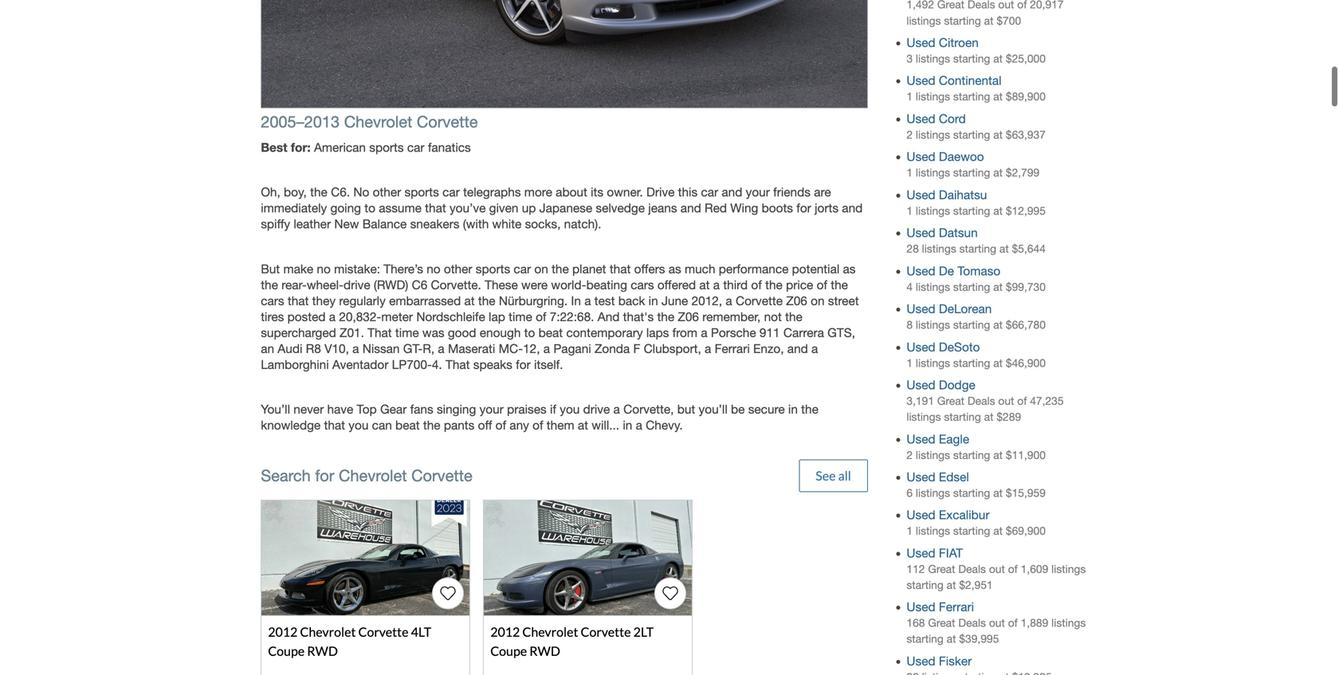 Task type: vqa. For each thing, say whether or not it's contained in the screenshot.


Task type: describe. For each thing, give the bounding box(es) containing it.
used for used eagle 2 listings starting at $11,900
[[907, 432, 935, 446]]

1 vertical spatial you
[[349, 418, 369, 433]]

2 no from the left
[[427, 262, 440, 276]]

1 no from the left
[[317, 262, 331, 276]]

de
[[939, 264, 954, 278]]

2lt
[[633, 624, 654, 640]]

starting inside 3,191 great deals out of 47,235 listings starting at
[[944, 411, 981, 423]]

2012 for 2012 chevrolet corvette 4lt coupe rwd
[[268, 624, 298, 640]]

2012 chevrolet corvette 2lt coupe rwd
[[490, 624, 654, 659]]

desoto
[[939, 340, 980, 354]]

a right 12, at left bottom
[[543, 342, 550, 356]]

starting inside used cord 2 listings starting at $63,937
[[953, 128, 990, 141]]

the up street
[[831, 278, 848, 292]]

at inside used citroen 3 listings starting at $25,000
[[993, 52, 1003, 65]]

starting inside the 112 great deals out of 1,609 listings starting at
[[907, 579, 944, 591]]

used for used edsel 6 listings starting at $15,959
[[907, 470, 935, 484]]

natch).
[[564, 217, 601, 231]]

car up the red
[[701, 185, 718, 199]]

remember,
[[702, 310, 761, 324]]

the right the secure
[[801, 402, 819, 417]]

starting inside the used daihatsu 1 listings starting at $12,995
[[953, 204, 990, 217]]

if
[[550, 402, 556, 417]]

at inside used cord 2 listings starting at $63,937
[[993, 128, 1003, 141]]

enzo,
[[753, 342, 784, 356]]

all
[[838, 468, 851, 483]]

the up laps
[[657, 310, 674, 324]]

$69,900
[[1006, 525, 1046, 537]]

used edsel link
[[907, 470, 969, 484]]

listings inside used eagle 2 listings starting at $11,900
[[916, 449, 950, 461]]

more
[[524, 185, 552, 199]]

2 for used eagle
[[907, 449, 913, 461]]

and up wing
[[722, 185, 742, 199]]

daihatsu
[[939, 188, 987, 202]]

used daewoo link
[[907, 150, 984, 164]]

sports inside best for: american sports car fanatics
[[369, 140, 404, 155]]

of inside the 112 great deals out of 1,609 listings starting at
[[1008, 563, 1018, 575]]

price
[[786, 278, 813, 292]]

at up the 2012,
[[699, 278, 710, 292]]

listings inside the used daewoo 1 listings starting at $2,799
[[916, 166, 950, 179]]

lamborghini
[[261, 358, 329, 372]]

1 as from the left
[[669, 262, 681, 276]]

a down they
[[329, 310, 336, 324]]

have
[[327, 402, 353, 417]]

world-
[[551, 278, 586, 292]]

6
[[907, 487, 913, 499]]

47,235
[[1030, 395, 1064, 407]]

used for used desoto 1 listings starting at $46,900
[[907, 340, 935, 354]]

that inside oh, boy, the c6. no other sports car telegraphs more about its owner. drive this car and your friends are immediately going to assume that you've given up japanese selvedge jeans and red wing boots for jorts and spiffy leather new balance sneakers (with white socks, natch).
[[425, 201, 446, 215]]

corvette for 2012 chevrolet corvette 4lt coupe rwd
[[358, 624, 409, 640]]

starting inside the used daewoo 1 listings starting at $2,799
[[953, 166, 990, 179]]

at inside used continental 1 listings starting at $89,900
[[993, 90, 1003, 103]]

back
[[618, 294, 645, 308]]

the up "world-"
[[552, 262, 569, 276]]

a right r, on the left
[[438, 342, 445, 356]]

nordschleife
[[416, 310, 485, 324]]

the up carrera
[[785, 310, 803, 324]]

ferrari inside but make no mistake: there's no other sports car on the planet that offers as much performance potential as the rear-wheel-drive (rwd) c6 corvette. these were world-beating cars offered at a third of the price of the cars that they regularly embarrassed at the nürburgring. in a test back in june 2012, a corvette z06 on street tires posted a 20,832-meter nordschleife lap time of 7:22:68. and that's the z06 remember, not the supercharged z01. that  time was good enough to beat contemporary laps from a porsche 911 carrera gts, an audi r8 v10, a nissan gt-r, a maserati mc-12, a pagani zonda f clubsport, a ferrari enzo, and a lamborghini aventador lp700-4. that speaks for itself.
[[715, 342, 750, 356]]

gt-
[[403, 342, 423, 356]]

you'll
[[699, 402, 728, 417]]

starting inside used eagle 2 listings starting at $11,900
[[953, 449, 990, 461]]

used for used excalibur 1 listings starting at $69,900
[[907, 508, 935, 522]]

test
[[594, 294, 615, 308]]

listings inside the used daihatsu 1 listings starting at $12,995
[[916, 204, 950, 217]]

off
[[478, 418, 492, 433]]

car inside but make no mistake: there's no other sports car on the planet that offers as much performance potential as the rear-wheel-drive (rwd) c6 corvette. these were world-beating cars offered at a third of the price of the cars that they regularly embarrassed at the nürburgring. in a test back in june 2012, a corvette z06 on street tires posted a 20,832-meter nordschleife lap time of 7:22:68. and that's the z06 remember, not the supercharged z01. that  time was good enough to beat contemporary laps from a porsche 911 carrera gts, an audi r8 v10, a nissan gt-r, a maserati mc-12, a pagani zonda f clubsport, a ferrari enzo, and a lamborghini aventador lp700-4. that speaks for itself.
[[514, 262, 531, 276]]

$12,995
[[1006, 204, 1046, 217]]

of down "nürburgring."
[[536, 310, 546, 324]]

z01.
[[340, 326, 364, 340]]

at inside the used daihatsu 1 listings starting at $12,995
[[993, 204, 1003, 217]]

fiat
[[939, 546, 963, 560]]

starting inside used edsel 6 listings starting at $15,959
[[953, 487, 990, 499]]

drive inside you'll never have top gear fans singing your praises if you drive a corvette, but you'll be secure in the knowledge that you can beat the pants off of any of them at will... in a chevy.
[[583, 402, 610, 417]]

of right any
[[533, 418, 543, 433]]

3
[[907, 52, 913, 65]]

starting inside the "used delorean 8 listings starting at $66,780"
[[953, 319, 990, 331]]

the down fans
[[423, 418, 440, 433]]

boots
[[762, 201, 793, 215]]

used for used delorean 8 listings starting at $66,780
[[907, 302, 935, 316]]

a down porsche
[[705, 342, 711, 356]]

and down this
[[681, 201, 701, 215]]

at inside 168 great deals out of 1,889 listings starting at
[[947, 633, 956, 645]]

used fisker
[[907, 654, 972, 668]]

starting inside 1,492 great deals out of 20,917 listings starting at
[[944, 14, 981, 27]]

but make no mistake: there's no other sports car on the planet that offers as much performance potential as the rear-wheel-drive (rwd) c6 corvette. these were world-beating cars offered at a third of the price of the cars that they regularly embarrassed at the nürburgring. in a test back in june 2012, a corvette z06 on street tires posted a 20,832-meter nordschleife lap time of 7:22:68. and that's the z06 remember, not the supercharged z01. that  time was good enough to beat contemporary laps from a porsche 911 carrera gts, an audi r8 v10, a nissan gt-r, a maserati mc-12, a pagani zonda f clubsport, a ferrari enzo, and a lamborghini aventador lp700-4. that speaks for itself.
[[261, 262, 859, 372]]

a up the 2012,
[[713, 278, 720, 292]]

meter
[[381, 310, 413, 324]]

for:
[[291, 140, 311, 155]]

owner.
[[607, 185, 643, 199]]

your inside oh, boy, the c6. no other sports car telegraphs more about its owner. drive this car and your friends are immediately going to assume that you've given up japanese selvedge jeans and red wing boots for jorts and spiffy leather new balance sneakers (with white socks, natch).
[[746, 185, 770, 199]]

corvette down pants
[[411, 466, 472, 485]]

your inside you'll never have top gear fans singing your praises if you drive a corvette, but you'll be secure in the knowledge that you can beat the pants off of any of them at will... in a chevy.
[[480, 402, 504, 417]]

at inside the "used delorean 8 listings starting at $66,780"
[[993, 319, 1003, 331]]

up
[[522, 201, 536, 215]]

going
[[330, 201, 361, 215]]

of inside 3,191 great deals out of 47,235 listings starting at
[[1017, 395, 1027, 407]]

sneakers
[[410, 217, 460, 231]]

nissan
[[362, 342, 400, 356]]

starting inside used datsun 28 listings starting at $5,644
[[959, 242, 996, 255]]

the left the price
[[765, 278, 783, 292]]

beat inside you'll never have top gear fans singing your praises if you drive a corvette, but you'll be secure in the knowledge that you can beat the pants off of any of them at will... in a chevy.
[[395, 418, 420, 433]]

deals inside 1,492 great deals out of 20,917 listings starting at
[[968, 0, 995, 11]]

used for used daewoo 1 listings starting at $2,799
[[907, 150, 935, 164]]

used daihatsu 1 listings starting at $12,995
[[907, 188, 1046, 217]]

mc-
[[499, 342, 523, 356]]

starting inside 168 great deals out of 1,889 listings starting at
[[907, 633, 944, 645]]

1 for used continental
[[907, 90, 913, 103]]

performance
[[719, 262, 789, 276]]

of inside 1,492 great deals out of 20,917 listings starting at
[[1017, 0, 1027, 11]]

at inside used edsel 6 listings starting at $15,959
[[993, 487, 1003, 499]]

0 vertical spatial you
[[560, 402, 580, 417]]

audi
[[278, 342, 302, 356]]

at inside used de tomaso 4 listings starting at $99,730
[[993, 280, 1003, 293]]

at inside used eagle 2 listings starting at $11,900
[[993, 449, 1003, 461]]

a right 'from'
[[701, 326, 708, 340]]

coupe for 2012 chevrolet corvette 2lt coupe rwd
[[490, 643, 527, 659]]

will...
[[592, 418, 619, 433]]

to inside but make no mistake: there's no other sports car on the planet that offers as much performance potential as the rear-wheel-drive (rwd) c6 corvette. these were world-beating cars offered at a third of the price of the cars that they regularly embarrassed at the nürburgring. in a test back in june 2012, a corvette z06 on street tires posted a 20,832-meter nordschleife lap time of 7:22:68. and that's the z06 remember, not the supercharged z01. that  time was good enough to beat contemporary laps from a porsche 911 carrera gts, an audi r8 v10, a nissan gt-r, a maserati mc-12, a pagani zonda f clubsport, a ferrari enzo, and a lamborghini aventador lp700-4. that speaks for itself.
[[524, 326, 535, 340]]

used for used citroen 3 listings starting at $25,000
[[907, 35, 935, 50]]

1 for used daewoo
[[907, 166, 913, 179]]

a up remember,
[[726, 294, 732, 308]]

at inside you'll never have top gear fans singing your praises if you drive a corvette, but you'll be secure in the knowledge that you can beat the pants off of any of them at will... in a chevy.
[[578, 418, 588, 433]]

2 horizontal spatial in
[[788, 402, 798, 417]]

laps
[[646, 326, 669, 340]]

deals for used dodge
[[968, 395, 995, 407]]

used eagle 2 listings starting at $11,900
[[907, 432, 1046, 461]]

excalibur
[[939, 508, 990, 522]]

used cord 2 listings starting at $63,937
[[907, 112, 1046, 141]]

delorean
[[939, 302, 992, 316]]

friends
[[773, 185, 811, 199]]

used for used fisker
[[907, 654, 935, 668]]

used dodge
[[907, 378, 976, 392]]

and inside but make no mistake: there's no other sports car on the planet that offers as much performance potential as the rear-wheel-drive (rwd) c6 corvette. these were world-beating cars offered at a third of the price of the cars that they regularly embarrassed at the nürburgring. in a test back in june 2012, a corvette z06 on street tires posted a 20,832-meter nordschleife lap time of 7:22:68. and that's the z06 remember, not the supercharged z01. that  time was good enough to beat contemporary laps from a porsche 911 carrera gts, an audi r8 v10, a nissan gt-r, a maserati mc-12, a pagani zonda f clubsport, a ferrari enzo, and a lamborghini aventador lp700-4. that speaks for itself.
[[787, 342, 808, 356]]

listings inside used datsun 28 listings starting at $5,644
[[922, 242, 956, 255]]

4lt
[[411, 624, 431, 640]]

of inside 168 great deals out of 1,889 listings starting at
[[1008, 617, 1018, 629]]

jeans
[[648, 201, 677, 215]]

you'll
[[261, 402, 290, 417]]

good
[[448, 326, 476, 340]]

chevrolet for 2005–2013 chevrolet corvette
[[344, 112, 412, 131]]

listings inside used excalibur 1 listings starting at $69,900
[[916, 525, 950, 537]]

that up the beating
[[610, 262, 631, 276]]

used daewoo 1 listings starting at $2,799
[[907, 150, 1040, 179]]

used de tomaso 4 listings starting at $99,730
[[907, 264, 1046, 293]]

2 as from the left
[[843, 262, 856, 276]]

a down z01.
[[352, 342, 359, 356]]

no
[[353, 185, 369, 199]]

speaks
[[473, 358, 512, 372]]

offers
[[634, 262, 665, 276]]

used daihatsu link
[[907, 188, 987, 202]]

listings inside the 112 great deals out of 1,609 listings starting at
[[1052, 563, 1086, 575]]

at inside the used desoto 1 listings starting at $46,900
[[993, 357, 1003, 369]]

can
[[372, 418, 392, 433]]

about
[[556, 185, 587, 199]]

jorts
[[815, 201, 839, 215]]

third
[[723, 278, 748, 292]]

used continental 1 listings starting at $89,900
[[907, 73, 1046, 103]]

drive
[[646, 185, 675, 199]]

used eagle link
[[907, 432, 969, 446]]

oh,
[[261, 185, 280, 199]]

beat inside but make no mistake: there's no other sports car on the planet that offers as much performance potential as the rear-wheel-drive (rwd) c6 corvette. these were world-beating cars offered at a third of the price of the cars that they regularly embarrassed at the nürburgring. in a test back in june 2012, a corvette z06 on street tires posted a 20,832-meter nordschleife lap time of 7:22:68. and that's the z06 remember, not the supercharged z01. that  time was good enough to beat contemporary laps from a porsche 911 carrera gts, an audi r8 v10, a nissan gt-r, a maserati mc-12, a pagani zonda f clubsport, a ferrari enzo, and a lamborghini aventador lp700-4. that speaks for itself.
[[539, 326, 563, 340]]

used delorean 8 listings starting at $66,780
[[907, 302, 1046, 331]]

an
[[261, 342, 274, 356]]

rwd for 2012 chevrolet corvette 2lt coupe rwd
[[529, 643, 560, 659]]

f
[[633, 342, 640, 356]]

4
[[907, 280, 913, 293]]

fans
[[410, 402, 433, 417]]

the up lap
[[478, 294, 495, 308]]

car up you've
[[442, 185, 460, 199]]

$11,900
[[1006, 449, 1046, 461]]

maserati
[[448, 342, 495, 356]]

used citroen 3 listings starting at $25,000
[[907, 35, 1046, 65]]

of down potential
[[817, 278, 827, 292]]

1 vertical spatial that
[[446, 358, 470, 372]]

not
[[764, 310, 782, 324]]

of right 'off'
[[496, 418, 506, 433]]

great for ferrari
[[928, 617, 955, 629]]

these
[[485, 278, 518, 292]]

lap
[[489, 310, 505, 324]]

at inside 3,191 great deals out of 47,235 listings starting at
[[984, 411, 994, 423]]

listings inside used cord 2 listings starting at $63,937
[[916, 128, 950, 141]]

used for used ferrari
[[907, 600, 935, 614]]

any
[[510, 418, 529, 433]]

used desoto link
[[907, 340, 980, 354]]

used for used daihatsu 1 listings starting at $12,995
[[907, 188, 935, 202]]

2012 chevrolet corvette 2lt coupe rwd image
[[484, 500, 692, 615]]

28
[[907, 242, 919, 255]]



Task type: locate. For each thing, give the bounding box(es) containing it.
given
[[489, 201, 518, 215]]

chevrolet inside 2012 chevrolet corvette 2lt coupe rwd
[[522, 624, 578, 640]]

you've
[[450, 201, 486, 215]]

corvette up fanatics
[[417, 112, 478, 131]]

2 vertical spatial sports
[[476, 262, 510, 276]]

at left $89,900
[[993, 90, 1003, 103]]

a up "will..."
[[613, 402, 620, 417]]

1 inside used excalibur 1 listings starting at $69,900
[[907, 525, 913, 537]]

1 vertical spatial other
[[444, 262, 472, 276]]

are
[[814, 185, 831, 199]]

1 vertical spatial z06
[[678, 310, 699, 324]]

2012 for 2012 chevrolet corvette 2lt coupe rwd
[[490, 624, 520, 640]]

used fiat
[[907, 546, 963, 560]]

1 for used desoto
[[907, 357, 913, 369]]

0 horizontal spatial your
[[480, 402, 504, 417]]

at inside the used daewoo 1 listings starting at $2,799
[[993, 166, 1003, 179]]

1 used from the top
[[907, 35, 935, 50]]

gear
[[380, 402, 407, 417]]

used for used de tomaso 4 listings starting at $99,730
[[907, 264, 935, 278]]

$99,730
[[1006, 280, 1046, 293]]

on down the price
[[811, 294, 825, 308]]

starting inside used excalibur 1 listings starting at $69,900
[[953, 525, 990, 537]]

1 vertical spatial time
[[395, 326, 419, 340]]

to down no
[[365, 201, 375, 215]]

0 vertical spatial z06
[[786, 294, 807, 308]]

as up street
[[843, 262, 856, 276]]

that down rear-
[[288, 294, 309, 308]]

listings inside 3,191 great deals out of 47,235 listings starting at
[[907, 411, 941, 423]]

listings inside the used desoto 1 listings starting at $46,900
[[916, 357, 950, 369]]

1 up used cord link
[[907, 90, 913, 103]]

great right 1,492
[[937, 0, 965, 11]]

great inside the 112 great deals out of 1,609 listings starting at
[[928, 563, 955, 575]]

no up "c6"
[[427, 262, 440, 276]]

listings inside used edsel 6 listings starting at $15,959
[[916, 487, 950, 499]]

starting up the daewoo at the right top
[[953, 128, 990, 141]]

1 horizontal spatial beat
[[539, 326, 563, 340]]

out up $289
[[998, 395, 1014, 407]]

used inside used excalibur 1 listings starting at $69,900
[[907, 508, 935, 522]]

a right in
[[584, 294, 591, 308]]

3 used from the top
[[907, 112, 935, 126]]

carrera
[[783, 326, 824, 340]]

of down performance on the top right
[[751, 278, 762, 292]]

a down carrera
[[811, 342, 818, 356]]

1 horizontal spatial coupe
[[490, 643, 527, 659]]

9 used from the top
[[907, 340, 935, 354]]

starting down 168
[[907, 633, 944, 645]]

that inside you'll never have top gear fans singing your praises if you drive a corvette, but you'll be secure in the knowledge that you can beat the pants off of any of them at will... in a chevy.
[[324, 418, 345, 433]]

0 vertical spatial ferrari
[[715, 342, 750, 356]]

starting inside used continental 1 listings starting at $89,900
[[953, 90, 990, 103]]

4 used from the top
[[907, 150, 935, 164]]

balance
[[362, 217, 407, 231]]

used inside used citroen 3 listings starting at $25,000
[[907, 35, 935, 50]]

c6.
[[331, 185, 350, 199]]

other inside but make no mistake: there's no other sports car on the planet that offers as much performance potential as the rear-wheel-drive (rwd) c6 corvette. these were world-beating cars offered at a third of the price of the cars that they regularly embarrassed at the nürburgring. in a test back in june 2012, a corvette z06 on street tires posted a 20,832-meter nordschleife lap time of 7:22:68. and that's the z06 remember, not the supercharged z01. that  time was good enough to beat contemporary laps from a porsche 911 carrera gts, an audi r8 v10, a nissan gt-r, a maserati mc-12, a pagani zonda f clubsport, a ferrari enzo, and a lamborghini aventador lp700-4. that speaks for itself.
[[444, 262, 472, 276]]

starting down 'daihatsu'
[[953, 204, 990, 217]]

a down corvette,
[[636, 418, 642, 433]]

1 horizontal spatial no
[[427, 262, 440, 276]]

secure
[[748, 402, 785, 417]]

1 for used excalibur
[[907, 525, 913, 537]]

and right jorts
[[842, 201, 863, 215]]

cord
[[939, 112, 966, 126]]

1
[[907, 90, 913, 103], [907, 166, 913, 179], [907, 204, 913, 217], [907, 357, 913, 369], [907, 525, 913, 537]]

offered
[[657, 278, 696, 292]]

8 used from the top
[[907, 302, 935, 316]]

1 vertical spatial to
[[524, 326, 535, 340]]

of left '1,609' on the bottom of page
[[1008, 563, 1018, 575]]

used up 4
[[907, 264, 935, 278]]

0 vertical spatial for
[[797, 201, 811, 215]]

sports inside oh, boy, the c6. no other sports car telegraphs more about its owner. drive this car and your friends are immediately going to assume that you've given up japanese selvedge jeans and red wing boots for jorts and spiffy leather new balance sneakers (with white socks, natch).
[[405, 185, 439, 199]]

1,609
[[1021, 563, 1048, 575]]

0 horizontal spatial sports
[[369, 140, 404, 155]]

used fiat link
[[907, 546, 963, 560]]

2 coupe from the left
[[490, 643, 527, 659]]

starting down excalibur
[[953, 525, 990, 537]]

6 used from the top
[[907, 226, 935, 240]]

corvette for 2005–2013 chevrolet corvette
[[417, 112, 478, 131]]

daewoo
[[939, 150, 984, 164]]

to inside oh, boy, the c6. no other sports car telegraphs more about its owner. drive this car and your friends are immediately going to assume that you've given up japanese selvedge jeans and red wing boots for jorts and spiffy leather new balance sneakers (with white socks, natch).
[[365, 201, 375, 215]]

for inside but make no mistake: there's no other sports car on the planet that offers as much performance potential as the rear-wheel-drive (rwd) c6 corvette. these were world-beating cars offered at a third of the price of the cars that they regularly embarrassed at the nürburgring. in a test back in june 2012, a corvette z06 on street tires posted a 20,832-meter nordschleife lap time of 7:22:68. and that's the z06 remember, not the supercharged z01. that  time was good enough to beat contemporary laps from a porsche 911 carrera gts, an audi r8 v10, a nissan gt-r, a maserati mc-12, a pagani zonda f clubsport, a ferrari enzo, and a lamborghini aventador lp700-4. that speaks for itself.
[[516, 358, 531, 372]]

out inside 168 great deals out of 1,889 listings starting at
[[989, 617, 1005, 629]]

1 horizontal spatial as
[[843, 262, 856, 276]]

1 horizontal spatial other
[[444, 262, 472, 276]]

0 horizontal spatial that
[[368, 326, 392, 340]]

cars down "offers"
[[631, 278, 654, 292]]

2 inside used eagle 2 listings starting at $11,900
[[907, 449, 913, 461]]

at left $289
[[984, 411, 994, 423]]

used up 8
[[907, 302, 935, 316]]

1 horizontal spatial you
[[560, 402, 580, 417]]

1 coupe from the left
[[268, 643, 305, 659]]

0 vertical spatial on
[[534, 262, 548, 276]]

0 vertical spatial cars
[[631, 278, 654, 292]]

starting down citroen
[[953, 52, 990, 65]]

used ferrari link
[[907, 600, 974, 614]]

1 vertical spatial cars
[[261, 294, 284, 308]]

out inside 3,191 great deals out of 47,235 listings starting at
[[998, 395, 1014, 407]]

c6
[[412, 278, 427, 292]]

at down corvette.
[[464, 294, 475, 308]]

ferrari down porsche
[[715, 342, 750, 356]]

0 horizontal spatial z06
[[678, 310, 699, 324]]

7 used from the top
[[907, 264, 935, 278]]

0 horizontal spatial on
[[534, 262, 548, 276]]

2 rwd from the left
[[529, 643, 560, 659]]

in inside but make no mistake: there's no other sports car on the planet that offers as much performance potential as the rear-wheel-drive (rwd) c6 corvette. these were world-beating cars offered at a third of the price of the cars that they regularly embarrassed at the nürburgring. in a test back in june 2012, a corvette z06 on street tires posted a 20,832-meter nordschleife lap time of 7:22:68. and that's the z06 remember, not the supercharged z01. that  time was good enough to beat contemporary laps from a porsche 911 carrera gts, an audi r8 v10, a nissan gt-r, a maserati mc-12, a pagani zonda f clubsport, a ferrari enzo, and a lamborghini aventador lp700-4. that speaks for itself.
[[649, 294, 658, 308]]

15 used from the top
[[907, 600, 935, 614]]

listings down used datsun link
[[922, 242, 956, 255]]

that
[[425, 201, 446, 215], [610, 262, 631, 276], [288, 294, 309, 308], [324, 418, 345, 433]]

embarrassed
[[389, 294, 461, 308]]

other up corvette.
[[444, 262, 472, 276]]

$700
[[997, 14, 1021, 27]]

corvette inside 2012 chevrolet corvette 4lt coupe rwd
[[358, 624, 409, 640]]

listings down used daihatsu link
[[916, 204, 950, 217]]

and
[[722, 185, 742, 199], [681, 201, 701, 215], [842, 201, 863, 215], [787, 342, 808, 356]]

corvette.
[[431, 278, 481, 292]]

2 inside used cord 2 listings starting at $63,937
[[907, 128, 913, 141]]

listings inside 168 great deals out of 1,889 listings starting at
[[1052, 617, 1086, 629]]

your up 'off'
[[480, 402, 504, 417]]

2012 chevrolet corvette 4lt coupe rwd image
[[262, 500, 470, 615]]

4.
[[432, 358, 442, 372]]

0 vertical spatial time
[[509, 310, 532, 324]]

beat up 12, at left bottom
[[539, 326, 563, 340]]

wheel-
[[307, 278, 344, 292]]

1 vertical spatial in
[[788, 402, 798, 417]]

0 horizontal spatial no
[[317, 262, 331, 276]]

great inside 3,191 great deals out of 47,235 listings starting at
[[937, 395, 965, 407]]

listings down 3,191 at the right
[[907, 411, 941, 423]]

1 rwd from the left
[[307, 643, 338, 659]]

used left cord
[[907, 112, 935, 126]]

deals inside 3,191 great deals out of 47,235 listings starting at
[[968, 395, 995, 407]]

1 for used daihatsu
[[907, 204, 913, 217]]

car up were
[[514, 262, 531, 276]]

coupe inside 2012 chevrolet corvette 2lt coupe rwd
[[490, 643, 527, 659]]

great for dodge
[[937, 395, 965, 407]]

car inside best for: american sports car fanatics
[[407, 140, 425, 155]]

street
[[828, 294, 859, 308]]

at inside used excalibur 1 listings starting at $69,900
[[993, 525, 1003, 537]]

2 vertical spatial for
[[315, 466, 334, 485]]

no up wheel-
[[317, 262, 331, 276]]

0 vertical spatial your
[[746, 185, 770, 199]]

out for dodge
[[998, 395, 1014, 407]]

starting inside used citroen 3 listings starting at $25,000
[[953, 52, 990, 65]]

chevrolet for 2012 chevrolet corvette 2lt coupe rwd
[[522, 624, 578, 640]]

1 vertical spatial on
[[811, 294, 825, 308]]

5 1 from the top
[[907, 525, 913, 537]]

used inside used datsun 28 listings starting at $5,644
[[907, 226, 935, 240]]

0 vertical spatial to
[[365, 201, 375, 215]]

in
[[649, 294, 658, 308], [788, 402, 798, 417], [623, 418, 632, 433]]

never
[[294, 402, 324, 417]]

for inside oh, boy, the c6. no other sports car telegraphs more about its owner. drive this car and your friends are immediately going to assume that you've given up japanese selvedge jeans and red wing boots for jorts and spiffy leather new balance sneakers (with white socks, natch).
[[797, 201, 811, 215]]

2 for used cord
[[907, 128, 913, 141]]

out up $700
[[998, 0, 1014, 11]]

0 vertical spatial other
[[373, 185, 401, 199]]

5 used from the top
[[907, 188, 935, 202]]

1 horizontal spatial your
[[746, 185, 770, 199]]

corvette left 2lt on the left
[[581, 624, 631, 640]]

time
[[509, 310, 532, 324], [395, 326, 419, 340]]

cars up tires
[[261, 294, 284, 308]]

used fisker link
[[907, 654, 972, 668]]

the left c6. in the left top of the page
[[310, 185, 327, 199]]

14 used from the top
[[907, 546, 935, 560]]

you
[[560, 402, 580, 417], [349, 418, 369, 433]]

used up 6
[[907, 470, 935, 484]]

8
[[907, 319, 913, 331]]

13 used from the top
[[907, 508, 935, 522]]

deals for used fiat
[[958, 563, 986, 575]]

at left $66,780
[[993, 319, 1003, 331]]

1 1 from the top
[[907, 90, 913, 103]]

at left '$2,799'
[[993, 166, 1003, 179]]

listings down de
[[916, 280, 950, 293]]

2 vertical spatial in
[[623, 418, 632, 433]]

used down 3
[[907, 73, 935, 88]]

1 vertical spatial beat
[[395, 418, 420, 433]]

planet
[[572, 262, 606, 276]]

at inside the 112 great deals out of 1,609 listings starting at
[[947, 579, 956, 591]]

0 vertical spatial drive
[[344, 278, 370, 292]]

168 great deals out of 1,889 listings starting at
[[907, 617, 1086, 645]]

praises
[[507, 402, 547, 417]]

nürburgring.
[[499, 294, 568, 308]]

used inside the used daewoo 1 listings starting at $2,799
[[907, 150, 935, 164]]

0 vertical spatial that
[[368, 326, 392, 340]]

oh, boy, the c6. no other sports car telegraphs more about its owner. drive this car and your friends are immediately going to assume that you've given up japanese selvedge jeans and red wing boots for jorts and spiffy leather new balance sneakers (with white socks, natch).
[[261, 185, 863, 231]]

0 horizontal spatial beat
[[395, 418, 420, 433]]

2005–2013 chevrolet corvette
[[261, 112, 478, 131]]

for down 12, at left bottom
[[516, 358, 531, 372]]

out up $2,951 on the right bottom of the page
[[989, 563, 1005, 575]]

deals up $2,951 on the right bottom of the page
[[958, 563, 986, 575]]

$46,900
[[1006, 357, 1046, 369]]

out inside 1,492 great deals out of 20,917 listings starting at
[[998, 0, 1014, 11]]

1 horizontal spatial drive
[[583, 402, 610, 417]]

used for used cord 2 listings starting at $63,937
[[907, 112, 935, 126]]

1 vertical spatial drive
[[583, 402, 610, 417]]

(rwd)
[[374, 278, 408, 292]]

1 horizontal spatial for
[[516, 358, 531, 372]]

out
[[998, 0, 1014, 11], [998, 395, 1014, 407], [989, 563, 1005, 575], [989, 617, 1005, 629]]

time up gt-
[[395, 326, 419, 340]]

2 down used cord link
[[907, 128, 913, 141]]

listings inside used citroen 3 listings starting at $25,000
[[916, 52, 950, 65]]

deals inside the 112 great deals out of 1,609 listings starting at
[[958, 563, 986, 575]]

beat down gear
[[395, 418, 420, 433]]

used
[[907, 35, 935, 50], [907, 73, 935, 88], [907, 112, 935, 126], [907, 150, 935, 164], [907, 188, 935, 202], [907, 226, 935, 240], [907, 264, 935, 278], [907, 302, 935, 316], [907, 340, 935, 354], [907, 378, 935, 392], [907, 432, 935, 446], [907, 470, 935, 484], [907, 508, 935, 522], [907, 546, 935, 560], [907, 600, 935, 614], [907, 654, 935, 668]]

2012 inside 2012 chevrolet corvette 4lt coupe rwd
[[268, 624, 298, 640]]

1 vertical spatial your
[[480, 402, 504, 417]]

1 inside the used daewoo 1 listings starting at $2,799
[[907, 166, 913, 179]]

1 inside the used desoto 1 listings starting at $46,900
[[907, 357, 913, 369]]

corvette inside 2012 chevrolet corvette 2lt coupe rwd
[[581, 624, 631, 640]]

starting up tomaso at the top right of the page
[[959, 242, 996, 255]]

starting down the daewoo at the right top
[[953, 166, 990, 179]]

0 horizontal spatial drive
[[344, 278, 370, 292]]

rear-
[[282, 278, 307, 292]]

used up 168
[[907, 600, 935, 614]]

0 horizontal spatial to
[[365, 201, 375, 215]]

0 horizontal spatial 2012
[[268, 624, 298, 640]]

corvette left 4lt
[[358, 624, 409, 640]]

rwd inside 2012 chevrolet corvette 2lt coupe rwd
[[529, 643, 560, 659]]

deals down dodge
[[968, 395, 995, 407]]

2 horizontal spatial for
[[797, 201, 811, 215]]

listings down used delorean link
[[916, 319, 950, 331]]

great inside 168 great deals out of 1,889 listings starting at
[[928, 617, 955, 629]]

2 down used eagle link
[[907, 449, 913, 461]]

in left june
[[649, 294, 658, 308]]

used inside used eagle 2 listings starting at $11,900
[[907, 432, 935, 446]]

red
[[705, 201, 727, 215]]

used inside used continental 1 listings starting at $89,900
[[907, 73, 935, 88]]

1 horizontal spatial on
[[811, 294, 825, 308]]

1 horizontal spatial rwd
[[529, 643, 560, 659]]

used left fisker on the right
[[907, 654, 935, 668]]

deals for used ferrari
[[958, 617, 986, 629]]

other inside oh, boy, the c6. no other sports car telegraphs more about its owner. drive this car and your friends are immediately going to assume that you've given up japanese selvedge jeans and red wing boots for jorts and spiffy leather new balance sneakers (with white socks, natch).
[[373, 185, 401, 199]]

1 horizontal spatial in
[[649, 294, 658, 308]]

1 up used fiat link
[[907, 525, 913, 537]]

other
[[373, 185, 401, 199], [444, 262, 472, 276]]

corvette inside but make no mistake: there's no other sports car on the planet that offers as much performance potential as the rear-wheel-drive (rwd) c6 corvette. these were world-beating cars offered at a third of the price of the cars that they regularly embarrassed at the nürburgring. in a test back in june 2012, a corvette z06 on street tires posted a 20,832-meter nordschleife lap time of 7:22:68. and that's the z06 remember, not the supercharged z01. that  time was good enough to beat contemporary laps from a porsche 911 carrera gts, an audi r8 v10, a nissan gt-r, a maserati mc-12, a pagani zonda f clubsport, a ferrari enzo, and a lamborghini aventador lp700-4. that speaks for itself.
[[736, 294, 783, 308]]

0 horizontal spatial cars
[[261, 294, 284, 308]]

listings right '1,609' on the bottom of page
[[1052, 563, 1086, 575]]

listings inside used de tomaso 4 listings starting at $99,730
[[916, 280, 950, 293]]

out for fiat
[[989, 563, 1005, 575]]

top
[[357, 402, 377, 417]]

listings down 1,492
[[907, 14, 941, 27]]

a
[[713, 278, 720, 292], [584, 294, 591, 308], [726, 294, 732, 308], [329, 310, 336, 324], [701, 326, 708, 340], [352, 342, 359, 356], [438, 342, 445, 356], [543, 342, 550, 356], [705, 342, 711, 356], [811, 342, 818, 356], [613, 402, 620, 417], [636, 418, 642, 433]]

used left the daewoo at the right top
[[907, 150, 935, 164]]

1 vertical spatial ferrari
[[939, 600, 974, 614]]

potential
[[792, 262, 840, 276]]

sports up these
[[476, 262, 510, 276]]

used up '112'
[[907, 546, 935, 560]]

10 used from the top
[[907, 378, 935, 392]]

at left $2,951 on the right bottom of the page
[[947, 579, 956, 591]]

3 1 from the top
[[907, 204, 913, 217]]

2 2 from the top
[[907, 449, 913, 461]]

regularly
[[339, 294, 386, 308]]

used for used continental 1 listings starting at $89,900
[[907, 73, 935, 88]]

0 vertical spatial 2
[[907, 128, 913, 141]]

starting inside the used desoto 1 listings starting at $46,900
[[953, 357, 990, 369]]

used for used dodge
[[907, 378, 935, 392]]

used inside the used desoto 1 listings starting at $46,900
[[907, 340, 935, 354]]

1 horizontal spatial z06
[[786, 294, 807, 308]]

at inside 1,492 great deals out of 20,917 listings starting at
[[984, 14, 994, 27]]

1 vertical spatial sports
[[405, 185, 439, 199]]

0 horizontal spatial coupe
[[268, 643, 305, 659]]

0 horizontal spatial for
[[315, 466, 334, 485]]

that down have
[[324, 418, 345, 433]]

1 horizontal spatial ferrari
[[939, 600, 974, 614]]

911
[[760, 326, 780, 340]]

eagle
[[939, 432, 969, 446]]

0 vertical spatial beat
[[539, 326, 563, 340]]

used for used fiat
[[907, 546, 935, 560]]

the down but
[[261, 278, 278, 292]]

listings down used cord link
[[916, 128, 950, 141]]

june
[[662, 294, 688, 308]]

2005–2013
[[261, 112, 340, 131]]

0 horizontal spatial time
[[395, 326, 419, 340]]

coupe for 2012 chevrolet corvette 4lt coupe rwd
[[268, 643, 305, 659]]

starting up citroen
[[944, 14, 981, 27]]

1 inside used continental 1 listings starting at $89,900
[[907, 90, 913, 103]]

out inside the 112 great deals out of 1,609 listings starting at
[[989, 563, 1005, 575]]

12 used from the top
[[907, 470, 935, 484]]

1 horizontal spatial cars
[[631, 278, 654, 292]]

but
[[261, 262, 280, 276]]

pagani
[[553, 342, 591, 356]]

11 used from the top
[[907, 432, 935, 446]]

listings inside the "used delorean 8 listings starting at $66,780"
[[916, 319, 950, 331]]

chevrolet inside 2012 chevrolet corvette 4lt coupe rwd
[[300, 624, 356, 640]]

corvette for 2012 chevrolet corvette 2lt coupe rwd
[[581, 624, 631, 640]]

used for used datsun 28 listings starting at $5,644
[[907, 226, 935, 240]]

chevy.
[[646, 418, 683, 433]]

1 vertical spatial for
[[516, 358, 531, 372]]

search
[[261, 466, 311, 485]]

spiffy
[[261, 217, 290, 231]]

for right search
[[315, 466, 334, 485]]

rwd inside 2012 chevrolet corvette 4lt coupe rwd
[[307, 643, 338, 659]]

1 horizontal spatial sports
[[405, 185, 439, 199]]

starting down "eagle"
[[953, 449, 990, 461]]

1 horizontal spatial to
[[524, 326, 535, 340]]

0 horizontal spatial in
[[623, 418, 632, 433]]

sports inside but make no mistake: there's no other sports car on the planet that offers as much performance potential as the rear-wheel-drive (rwd) c6 corvette. these were world-beating cars offered at a third of the price of the cars that they regularly embarrassed at the nürburgring. in a test back in june 2012, a corvette z06 on street tires posted a 20,832-meter nordschleife lap time of 7:22:68. and that's the z06 remember, not the supercharged z01. that  time was good enough to beat contemporary laps from a porsche 911 carrera gts, an audi r8 v10, a nissan gt-r, a maserati mc-12, a pagani zonda f clubsport, a ferrari enzo, and a lamborghini aventador lp700-4. that speaks for itself.
[[476, 262, 510, 276]]

2012 chevrolet corvette 2lt coupe rwd link
[[483, 500, 693, 675]]

car
[[407, 140, 425, 155], [442, 185, 460, 199], [701, 185, 718, 199], [514, 262, 531, 276]]

posted
[[287, 310, 326, 324]]

used inside the "used delorean 8 listings starting at $66,780"
[[907, 302, 935, 316]]

16 used from the top
[[907, 654, 935, 668]]

2 2012 from the left
[[490, 624, 520, 640]]

used up 3
[[907, 35, 935, 50]]

used up 3,191 at the right
[[907, 378, 935, 392]]

chevrolet for 2012 chevrolet corvette 4lt coupe rwd
[[300, 624, 356, 640]]

2012 chevrolet corvette 4lt coupe rwd
[[268, 624, 431, 659]]

0 horizontal spatial ferrari
[[715, 342, 750, 356]]

to
[[365, 201, 375, 215], [524, 326, 535, 340]]

wing
[[730, 201, 758, 215]]

out for ferrari
[[989, 617, 1005, 629]]

1 horizontal spatial time
[[509, 310, 532, 324]]

at down tomaso at the top right of the page
[[993, 280, 1003, 293]]

american
[[314, 140, 366, 155]]

0 vertical spatial in
[[649, 294, 658, 308]]

listings down used excalibur link
[[916, 525, 950, 537]]

at inside used datsun 28 listings starting at $5,644
[[1000, 242, 1009, 255]]

20,917
[[1030, 0, 1064, 11]]

to up 12, at left bottom
[[524, 326, 535, 340]]

used inside used cord 2 listings starting at $63,937
[[907, 112, 935, 126]]

starting inside used de tomaso 4 listings starting at $99,730
[[953, 280, 990, 293]]

used inside the used daihatsu 1 listings starting at $12,995
[[907, 188, 935, 202]]

0 horizontal spatial other
[[373, 185, 401, 199]]

from
[[672, 326, 698, 340]]

see
[[816, 468, 836, 483]]

were
[[521, 278, 548, 292]]

1 horizontal spatial 2012
[[490, 624, 520, 640]]

v10,
[[324, 342, 349, 356]]

z06 up 'from'
[[678, 310, 699, 324]]

0 horizontal spatial as
[[669, 262, 681, 276]]

see all link
[[799, 459, 868, 492]]

0 horizontal spatial you
[[349, 418, 369, 433]]

rwd for 2012 chevrolet corvette 4lt coupe rwd
[[307, 643, 338, 659]]

1 2 from the top
[[907, 128, 913, 141]]

0 vertical spatial sports
[[369, 140, 404, 155]]

listings inside used continental 1 listings starting at $89,900
[[916, 90, 950, 103]]

at left $63,937
[[993, 128, 1003, 141]]

the inside oh, boy, the c6. no other sports car telegraphs more about its owner. drive this car and your friends are immediately going to assume that you've given up japanese selvedge jeans and red wing boots for jorts and spiffy leather new balance sneakers (with white socks, natch).
[[310, 185, 327, 199]]

(with
[[463, 217, 489, 231]]

great for fiat
[[928, 563, 955, 575]]

2012 inside 2012 chevrolet corvette 2lt coupe rwd
[[490, 624, 520, 640]]

used inside used de tomaso 4 listings starting at $99,730
[[907, 264, 935, 278]]

car left fanatics
[[407, 140, 425, 155]]

2 used from the top
[[907, 73, 935, 88]]

that up sneakers
[[425, 201, 446, 215]]

but
[[677, 402, 695, 417]]

1 horizontal spatial that
[[446, 358, 470, 372]]

used up 28
[[907, 226, 935, 240]]

you right if
[[560, 402, 580, 417]]

starting down desoto
[[953, 357, 990, 369]]

listings inside 1,492 great deals out of 20,917 listings starting at
[[907, 14, 941, 27]]

1 2012 from the left
[[268, 624, 298, 640]]

singing
[[437, 402, 476, 417]]

be
[[731, 402, 745, 417]]

drive inside but make no mistake: there's no other sports car on the planet that offers as much performance potential as the rear-wheel-drive (rwd) c6 corvette. these were world-beating cars offered at a third of the price of the cars that they regularly embarrassed at the nürburgring. in a test back in june 2012, a corvette z06 on street tires posted a 20,832-meter nordschleife lap time of 7:22:68. and that's the z06 remember, not the supercharged z01. that  time was good enough to beat contemporary laps from a porsche 911 carrera gts, an audi r8 v10, a nissan gt-r, a maserati mc-12, a pagani zonda f clubsport, a ferrari enzo, and a lamborghini aventador lp700-4. that speaks for itself.
[[344, 278, 370, 292]]

at left $700
[[984, 14, 994, 27]]

1 inside the used daihatsu 1 listings starting at $12,995
[[907, 204, 913, 217]]

2 1 from the top
[[907, 166, 913, 179]]

1 vertical spatial 2
[[907, 449, 913, 461]]

$2,951
[[959, 579, 993, 591]]

0 horizontal spatial rwd
[[307, 643, 338, 659]]

2 horizontal spatial sports
[[476, 262, 510, 276]]

starting down tomaso at the top right of the page
[[953, 280, 990, 293]]

4 1 from the top
[[907, 357, 913, 369]]

1 up 28
[[907, 204, 913, 217]]

great inside 1,492 great deals out of 20,917 listings starting at
[[937, 0, 965, 11]]

drive up "will..."
[[583, 402, 610, 417]]



